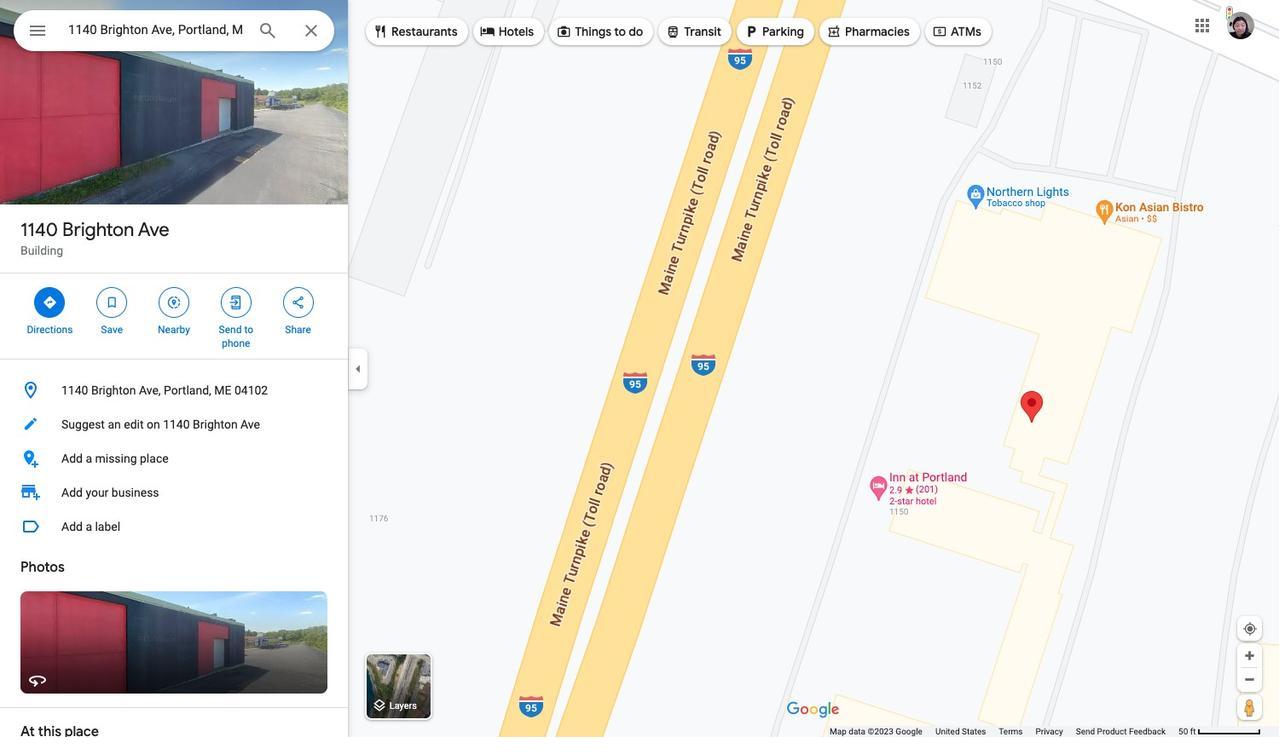 Task type: describe. For each thing, give the bounding box(es) containing it.
2 vertical spatial brighton
[[193, 418, 238, 432]]

 pharmacies
[[827, 22, 910, 41]]

map data ©2023 google
[[830, 728, 923, 737]]

a for label
[[86, 520, 92, 534]]


[[827, 22, 842, 41]]

united states button
[[936, 727, 986, 738]]

building
[[20, 244, 63, 258]]

to inside the  things to do
[[614, 24, 626, 39]]

send to phone
[[219, 324, 253, 350]]

terms
[[999, 728, 1023, 737]]

do
[[629, 24, 643, 39]]

ave inside 1140 brighton ave building
[[138, 218, 170, 242]]


[[166, 293, 182, 312]]

suggest
[[61, 418, 105, 432]]

1140 brighton ave building
[[20, 218, 170, 258]]


[[480, 22, 495, 41]]

1140 brighton ave main content
[[0, 0, 348, 738]]

show your location image
[[1243, 622, 1258, 637]]

states
[[962, 728, 986, 737]]

 atms
[[932, 22, 982, 41]]


[[932, 22, 948, 41]]

to inside send to phone
[[244, 324, 253, 336]]

a for missing
[[86, 452, 92, 466]]

google maps element
[[0, 0, 1280, 738]]

nearby
[[158, 324, 190, 336]]


[[373, 22, 388, 41]]


[[228, 293, 244, 312]]

add your business
[[61, 486, 159, 500]]

add a label
[[61, 520, 120, 534]]

50 ft button
[[1179, 728, 1262, 737]]

add a missing place
[[61, 452, 169, 466]]

none field inside the 1140 brighton ave, portland, me 04102 field
[[68, 20, 244, 40]]

 things to do
[[556, 22, 643, 41]]

google
[[896, 728, 923, 737]]

send for send product feedback
[[1076, 728, 1095, 737]]


[[104, 293, 120, 312]]

parking
[[763, 24, 804, 39]]

ft
[[1191, 728, 1196, 737]]

 parking
[[744, 22, 804, 41]]


[[27, 19, 48, 43]]


[[42, 293, 57, 312]]

add for add your business
[[61, 486, 83, 500]]

add for add a label
[[61, 520, 83, 534]]

united
[[936, 728, 960, 737]]

show street view coverage image
[[1238, 695, 1263, 721]]

directions
[[27, 324, 73, 336]]

product
[[1098, 728, 1127, 737]]

suggest an edit on 1140 brighton ave button
[[0, 408, 348, 442]]

data
[[849, 728, 866, 737]]

collapse side panel image
[[349, 360, 368, 378]]

add a missing place button
[[0, 442, 348, 476]]



Task type: locate. For each thing, give the bounding box(es) containing it.
1 horizontal spatial 1140
[[61, 384, 88, 398]]

portland,
[[164, 384, 211, 398]]

2 vertical spatial add
[[61, 520, 83, 534]]

1 vertical spatial 1140
[[61, 384, 88, 398]]

zoom in image
[[1244, 650, 1257, 663]]

on
[[147, 418, 160, 432]]

footer containing map data ©2023 google
[[830, 727, 1179, 738]]

1 horizontal spatial to
[[614, 24, 626, 39]]

50 ft
[[1179, 728, 1196, 737]]

None field
[[68, 20, 244, 40]]

1 vertical spatial to
[[244, 324, 253, 336]]

0 vertical spatial brighton
[[62, 218, 134, 242]]

brighton
[[62, 218, 134, 242], [91, 384, 136, 398], [193, 418, 238, 432]]

send left product
[[1076, 728, 1095, 737]]

 button
[[14, 10, 61, 55]]

1 vertical spatial add
[[61, 486, 83, 500]]

1 horizontal spatial ave
[[241, 418, 260, 432]]

1 a from the top
[[86, 452, 92, 466]]

1140 brighton ave, portland, me 04102 button
[[0, 374, 348, 408]]

1 vertical spatial ave
[[241, 418, 260, 432]]

ave,
[[139, 384, 161, 398]]

share
[[285, 324, 311, 336]]

add a label button
[[0, 510, 348, 544]]


[[556, 22, 572, 41]]

add left your
[[61, 486, 83, 500]]

1140 brighton ave, portland, me 04102
[[61, 384, 268, 398]]

a
[[86, 452, 92, 466], [86, 520, 92, 534]]

50
[[1179, 728, 1189, 737]]

04102
[[235, 384, 268, 398]]

save
[[101, 324, 123, 336]]

business
[[112, 486, 159, 500]]

footer inside google maps element
[[830, 727, 1179, 738]]

1140 up building
[[20, 218, 58, 242]]

brighton up an
[[91, 384, 136, 398]]

actions for 1140 brighton ave region
[[0, 274, 348, 359]]

missing
[[95, 452, 137, 466]]

brighton for ave
[[62, 218, 134, 242]]

send inside send to phone
[[219, 324, 242, 336]]

pharmacies
[[845, 24, 910, 39]]

 transit
[[666, 22, 722, 41]]

suggest an edit on 1140 brighton ave
[[61, 418, 260, 432]]

add down "suggest"
[[61, 452, 83, 466]]

label
[[95, 520, 120, 534]]

layers
[[390, 702, 417, 713]]

ave up 
[[138, 218, 170, 242]]

1140
[[20, 218, 58, 242], [61, 384, 88, 398], [163, 418, 190, 432]]

1 horizontal spatial send
[[1076, 728, 1095, 737]]

send inside button
[[1076, 728, 1095, 737]]

brighton for ave,
[[91, 384, 136, 398]]

0 horizontal spatial to
[[244, 324, 253, 336]]

a inside button
[[86, 520, 92, 534]]

brighton down me
[[193, 418, 238, 432]]

brighton up building
[[62, 218, 134, 242]]

place
[[140, 452, 169, 466]]

phone
[[222, 338, 250, 350]]

things
[[575, 24, 612, 39]]

 restaurants
[[373, 22, 458, 41]]

add
[[61, 452, 83, 466], [61, 486, 83, 500], [61, 520, 83, 534]]

privacy button
[[1036, 727, 1064, 738]]

0 vertical spatial 1140
[[20, 218, 58, 242]]

1140 up "suggest"
[[61, 384, 88, 398]]

edit
[[124, 418, 144, 432]]

0 horizontal spatial 1140
[[20, 218, 58, 242]]

to left do at the top of page
[[614, 24, 626, 39]]

google account: michele murakami  
(michele.murakami@adept.ai) image
[[1228, 12, 1255, 39]]

hotels
[[499, 24, 534, 39]]

1 add from the top
[[61, 452, 83, 466]]

to up 'phone'
[[244, 324, 253, 336]]

brighton inside 1140 brighton ave building
[[62, 218, 134, 242]]

add your business link
[[0, 476, 348, 510]]


[[291, 293, 306, 312]]

0 vertical spatial a
[[86, 452, 92, 466]]

2 vertical spatial 1140
[[163, 418, 190, 432]]

2 horizontal spatial 1140
[[163, 418, 190, 432]]

to
[[614, 24, 626, 39], [244, 324, 253, 336]]

1140 for ave,
[[61, 384, 88, 398]]

footer
[[830, 727, 1179, 738]]

atms
[[951, 24, 982, 39]]

feedback
[[1129, 728, 1166, 737]]

photos
[[20, 560, 65, 577]]

0 vertical spatial add
[[61, 452, 83, 466]]

1140 inside 1140 brighton ave building
[[20, 218, 58, 242]]

a left the missing
[[86, 452, 92, 466]]

add inside button
[[61, 520, 83, 534]]

ave inside button
[[241, 418, 260, 432]]

your
[[86, 486, 109, 500]]

1140 right 'on'
[[163, 418, 190, 432]]

3 add from the top
[[61, 520, 83, 534]]

terms button
[[999, 727, 1023, 738]]

 hotels
[[480, 22, 534, 41]]

 search field
[[14, 10, 334, 55]]

send
[[219, 324, 242, 336], [1076, 728, 1095, 737]]

0 horizontal spatial send
[[219, 324, 242, 336]]

send for send to phone
[[219, 324, 242, 336]]

add left the label
[[61, 520, 83, 534]]

1 vertical spatial brighton
[[91, 384, 136, 398]]

send up 'phone'
[[219, 324, 242, 336]]

1 vertical spatial send
[[1076, 728, 1095, 737]]

me
[[214, 384, 232, 398]]

add inside "button"
[[61, 452, 83, 466]]

0 vertical spatial ave
[[138, 218, 170, 242]]

send product feedback
[[1076, 728, 1166, 737]]

0 horizontal spatial ave
[[138, 218, 170, 242]]

1140 for ave
[[20, 218, 58, 242]]

2 add from the top
[[61, 486, 83, 500]]

a left the label
[[86, 520, 92, 534]]

add for add a missing place
[[61, 452, 83, 466]]

map
[[830, 728, 847, 737]]

2 a from the top
[[86, 520, 92, 534]]

restaurants
[[392, 24, 458, 39]]

0 vertical spatial send
[[219, 324, 242, 336]]

zoom out image
[[1244, 674, 1257, 687]]

united states
[[936, 728, 986, 737]]


[[666, 22, 681, 41]]

1 vertical spatial a
[[86, 520, 92, 534]]

ave down 04102
[[241, 418, 260, 432]]

©2023
[[868, 728, 894, 737]]

ave
[[138, 218, 170, 242], [241, 418, 260, 432]]

1140 Brighton Ave, Portland, ME 04102 field
[[14, 10, 334, 51]]

0 vertical spatial to
[[614, 24, 626, 39]]

send product feedback button
[[1076, 727, 1166, 738]]


[[744, 22, 759, 41]]

transit
[[684, 24, 722, 39]]

a inside "button"
[[86, 452, 92, 466]]

an
[[108, 418, 121, 432]]

privacy
[[1036, 728, 1064, 737]]



Task type: vqa. For each thing, say whether or not it's contained in the screenshot.
united
yes



